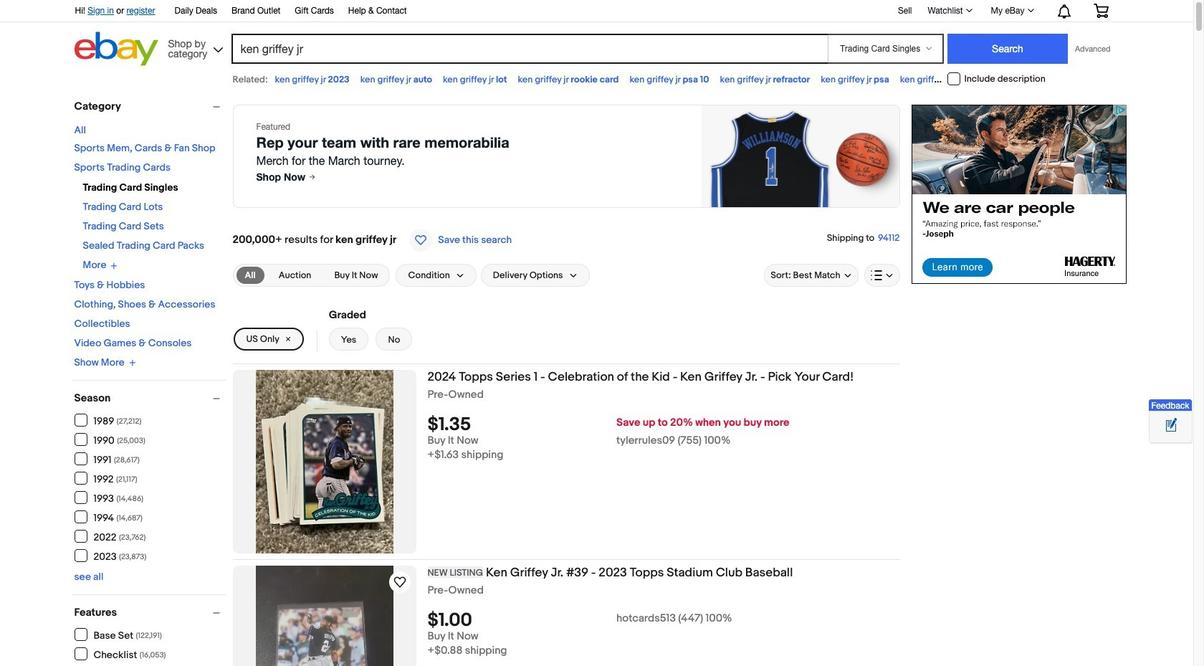 Task type: vqa. For each thing, say whether or not it's contained in the screenshot.
"Advertisement" element on the right of the page
yes



Task type: locate. For each thing, give the bounding box(es) containing it.
heading
[[428, 370, 854, 384], [428, 566, 793, 580]]

watch ken griffey jr. #39 - 2023 topps stadium club baseball image
[[391, 574, 408, 591]]

account navigation
[[67, 0, 1119, 22]]

your shopping cart image
[[1093, 4, 1109, 18]]

my ebay image
[[1028, 9, 1034, 12]]

main content
[[233, 93, 900, 666]]

1 heading from the top
[[428, 370, 854, 384]]

All selected text field
[[245, 269, 256, 282]]

1 vertical spatial heading
[[428, 566, 793, 580]]

listing options selector. list view selected. image
[[871, 270, 894, 281]]

banner
[[67, 0, 1119, 70]]

watchlist image
[[966, 9, 973, 12]]

2024 topps series 1 - celebration of the kid - ken griffey jr. - pick your card! image
[[256, 370, 393, 553]]

None submit
[[948, 34, 1068, 64]]

region
[[233, 105, 900, 208]]

0 vertical spatial heading
[[428, 370, 854, 384]]



Task type: describe. For each thing, give the bounding box(es) containing it.
advertisement element
[[912, 105, 1127, 284]]

ken griffey jr. #39 - 2023 topps stadium club baseball image
[[256, 566, 393, 666]]

Search for anything text field
[[233, 35, 825, 62]]

2 heading from the top
[[428, 566, 793, 580]]

save this search ken griffey jr search image
[[410, 229, 433, 252]]



